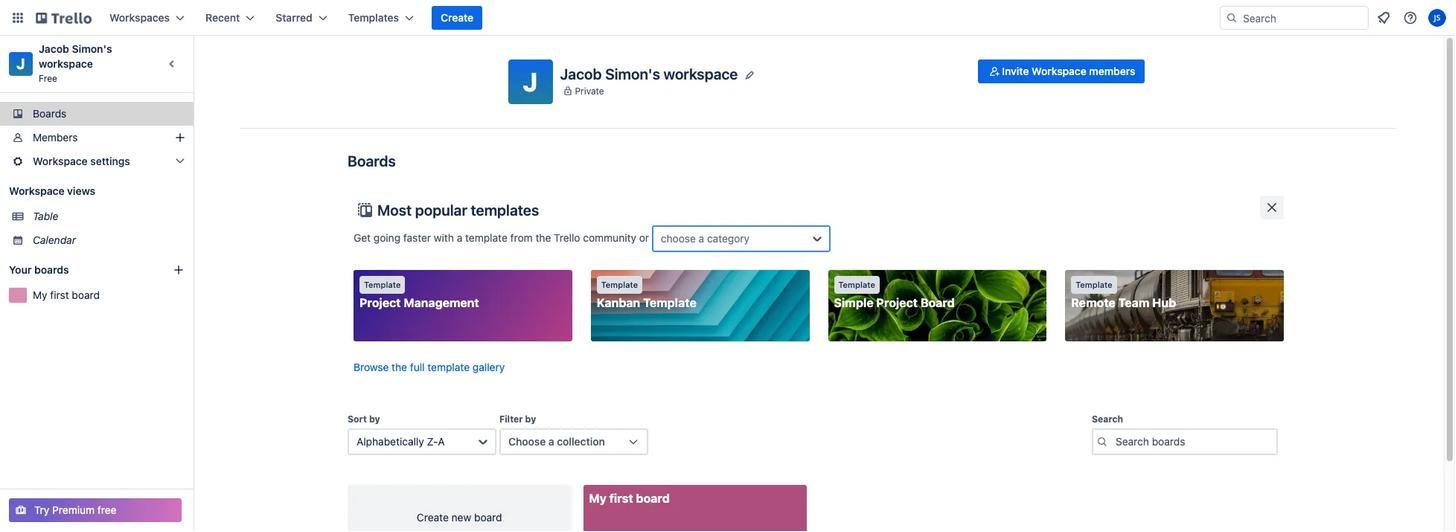 Task type: locate. For each thing, give the bounding box(es) containing it.
0 horizontal spatial boards
[[33, 107, 67, 120]]

template for simple
[[839, 280, 876, 290]]

hub
[[1153, 296, 1177, 310]]

1 vertical spatial simon's
[[605, 65, 660, 82]]

0 horizontal spatial the
[[392, 361, 407, 374]]

jacob simon's workspace
[[560, 65, 738, 82]]

0 vertical spatial template
[[465, 231, 508, 244]]

j
[[17, 55, 25, 72], [523, 66, 538, 97]]

choose a collection
[[509, 436, 605, 448]]

by for sort by
[[369, 414, 380, 425]]

1 vertical spatial the
[[392, 361, 407, 374]]

0 vertical spatial simon's
[[72, 42, 112, 55]]

workspace inside jacob simon's workspace free
[[39, 57, 93, 70]]

template inside template project management
[[364, 280, 401, 290]]

0 horizontal spatial jacob
[[39, 42, 69, 55]]

jacob simon (jacobsimon16) image
[[1429, 9, 1447, 27]]

by right filter
[[525, 414, 536, 425]]

first down boards
[[50, 289, 69, 302]]

jacob up private
[[560, 65, 602, 82]]

get
[[354, 231, 371, 244]]

0 horizontal spatial board
[[72, 289, 100, 302]]

1 horizontal spatial by
[[525, 414, 536, 425]]

workspace inside popup button
[[33, 155, 88, 168]]

most
[[378, 202, 412, 219]]

template up the remote
[[1076, 280, 1113, 290]]

jacob simon's workspace free
[[39, 42, 115, 84]]

project left management
[[360, 296, 401, 310]]

project
[[360, 296, 401, 310], [877, 296, 918, 310]]

or
[[639, 231, 649, 244]]

simon's inside jacob simon's workspace free
[[72, 42, 112, 55]]

j inside button
[[523, 66, 538, 97]]

project left board
[[877, 296, 918, 310]]

calendar
[[33, 234, 76, 246]]

trello
[[554, 231, 580, 244]]

template down going
[[364, 280, 401, 290]]

my
[[33, 289, 47, 302], [589, 492, 607, 506]]

1 horizontal spatial first
[[610, 492, 633, 506]]

template right kanban
[[643, 296, 697, 310]]

1 horizontal spatial board
[[474, 512, 502, 524]]

workspace up the table
[[9, 185, 64, 197]]

1 horizontal spatial simon's
[[605, 65, 660, 82]]

workspace for jacob simon's workspace
[[664, 65, 738, 82]]

templates
[[348, 11, 399, 24]]

1 horizontal spatial workspace
[[664, 65, 738, 82]]

1 vertical spatial jacob
[[560, 65, 602, 82]]

with
[[434, 231, 454, 244]]

workspace for views
[[9, 185, 64, 197]]

j left jacob simon's workspace free
[[17, 55, 25, 72]]

1 vertical spatial workspace
[[33, 155, 88, 168]]

template up simple at the right of page
[[839, 280, 876, 290]]

back to home image
[[36, 6, 92, 30]]

boards up members
[[33, 107, 67, 120]]

template
[[465, 231, 508, 244], [428, 361, 470, 374]]

sort
[[348, 414, 367, 425]]

0 horizontal spatial first
[[50, 289, 69, 302]]

browse
[[354, 361, 389, 374]]

browse the full template gallery
[[354, 361, 505, 374]]

template for remote
[[1076, 280, 1113, 290]]

choose a collection button
[[500, 429, 649, 456]]

board
[[921, 296, 955, 310]]

workspace up free
[[39, 57, 93, 70]]

template right full at bottom left
[[428, 361, 470, 374]]

workspace down the primary element
[[664, 65, 738, 82]]

jacob up free
[[39, 42, 69, 55]]

z-
[[427, 436, 438, 448]]

my first board link
[[33, 288, 185, 303], [583, 485, 807, 532]]

j button
[[508, 60, 553, 104]]

template up kanban
[[601, 280, 638, 290]]

simon's
[[72, 42, 112, 55], [605, 65, 660, 82]]

create inside button
[[441, 11, 474, 24]]

first down choose a collection button at left
[[610, 492, 633, 506]]

boards up most
[[348, 153, 396, 170]]

2 horizontal spatial a
[[699, 232, 705, 245]]

premium
[[52, 504, 95, 517]]

2 vertical spatial board
[[474, 512, 502, 524]]

0 vertical spatial board
[[72, 289, 100, 302]]

j link
[[9, 52, 33, 76]]

1 horizontal spatial jacob
[[560, 65, 602, 82]]

2 vertical spatial workspace
[[9, 185, 64, 197]]

1 horizontal spatial my
[[589, 492, 607, 506]]

starred
[[276, 11, 313, 24]]

kanban
[[597, 296, 641, 310]]

1 by from the left
[[369, 414, 380, 425]]

1 horizontal spatial j
[[523, 66, 538, 97]]

the right from
[[536, 231, 551, 244]]

0 horizontal spatial by
[[369, 414, 380, 425]]

full
[[410, 361, 425, 374]]

a right choose
[[549, 436, 554, 448]]

a
[[457, 231, 463, 244], [699, 232, 705, 245], [549, 436, 554, 448]]

1 vertical spatial board
[[636, 492, 670, 506]]

0 vertical spatial jacob
[[39, 42, 69, 55]]

Search text field
[[1092, 429, 1278, 456]]

0 horizontal spatial project
[[360, 296, 401, 310]]

invite
[[1002, 65, 1029, 77]]

a inside choose a collection button
[[549, 436, 554, 448]]

create new board
[[417, 512, 502, 524]]

recent
[[206, 11, 240, 24]]

workspace
[[39, 57, 93, 70], [664, 65, 738, 82]]

template down templates
[[465, 231, 508, 244]]

2 horizontal spatial board
[[636, 492, 670, 506]]

choose
[[509, 436, 546, 448]]

workspace right invite
[[1032, 65, 1087, 77]]

add board image
[[173, 264, 185, 276]]

my down your boards
[[33, 289, 47, 302]]

a for choose a category
[[699, 232, 705, 245]]

board
[[72, 289, 100, 302], [636, 492, 670, 506], [474, 512, 502, 524]]

table link
[[33, 209, 185, 224]]

first
[[50, 289, 69, 302], [610, 492, 633, 506]]

workspace down members
[[33, 155, 88, 168]]

filter
[[500, 414, 523, 425]]

from
[[510, 231, 533, 244]]

0 horizontal spatial my first board link
[[33, 288, 185, 303]]

boards
[[33, 107, 67, 120], [348, 153, 396, 170]]

team
[[1119, 296, 1150, 310]]

template simple project board
[[834, 280, 955, 310]]

create button
[[432, 6, 483, 30]]

1 horizontal spatial project
[[877, 296, 918, 310]]

1 horizontal spatial my first board link
[[583, 485, 807, 532]]

0 vertical spatial workspace
[[1032, 65, 1087, 77]]

1 vertical spatial create
[[417, 512, 449, 524]]

0 vertical spatial create
[[441, 11, 474, 24]]

0 horizontal spatial my
[[33, 289, 47, 302]]

by
[[369, 414, 380, 425], [525, 414, 536, 425]]

1 vertical spatial boards
[[348, 153, 396, 170]]

members
[[33, 131, 78, 144]]

jacob inside jacob simon's workspace free
[[39, 42, 69, 55]]

your
[[9, 264, 32, 276]]

a right choose on the top left
[[699, 232, 705, 245]]

1 project from the left
[[360, 296, 401, 310]]

0 horizontal spatial j
[[17, 55, 25, 72]]

0 vertical spatial my first board
[[33, 289, 100, 302]]

0 horizontal spatial simon's
[[72, 42, 112, 55]]

a right with at top
[[457, 231, 463, 244]]

0 vertical spatial the
[[536, 231, 551, 244]]

j for j button
[[523, 66, 538, 97]]

1 vertical spatial my first board
[[589, 492, 670, 506]]

settings
[[90, 155, 130, 168]]

choose
[[661, 232, 696, 245]]

1 vertical spatial first
[[610, 492, 633, 506]]

j left private
[[523, 66, 538, 97]]

popular
[[415, 202, 468, 219]]

my down collection
[[589, 492, 607, 506]]

jacob
[[39, 42, 69, 55], [560, 65, 602, 82]]

2 project from the left
[[877, 296, 918, 310]]

template
[[364, 280, 401, 290], [601, 280, 638, 290], [839, 280, 876, 290], [1076, 280, 1113, 290], [643, 296, 697, 310]]

template inside template simple project board
[[839, 280, 876, 290]]

by right sort
[[369, 414, 380, 425]]

create
[[441, 11, 474, 24], [417, 512, 449, 524]]

the left full at bottom left
[[392, 361, 407, 374]]

workspace
[[1032, 65, 1087, 77], [33, 155, 88, 168], [9, 185, 64, 197]]

starred button
[[267, 6, 336, 30]]

1 horizontal spatial a
[[549, 436, 554, 448]]

simon's for jacob simon's workspace
[[605, 65, 660, 82]]

0 horizontal spatial workspace
[[39, 57, 93, 70]]

my first board
[[33, 289, 100, 302], [589, 492, 670, 506]]

try premium free button
[[9, 499, 182, 523]]

2 by from the left
[[525, 414, 536, 425]]

template inside template remote team hub
[[1076, 280, 1113, 290]]



Task type: describe. For each thing, give the bounding box(es) containing it.
free
[[39, 73, 57, 84]]

invite workspace members button
[[979, 60, 1145, 83]]

jacob for jacob simon's workspace
[[560, 65, 602, 82]]

boards link
[[0, 102, 194, 126]]

workspaces button
[[101, 6, 194, 30]]

calendar link
[[33, 233, 185, 248]]

0 vertical spatial my
[[33, 289, 47, 302]]

by for filter by
[[525, 414, 536, 425]]

0 vertical spatial first
[[50, 289, 69, 302]]

templates
[[471, 202, 539, 219]]

browse the full template gallery link
[[354, 361, 505, 374]]

primary element
[[0, 0, 1456, 36]]

create for create new board
[[417, 512, 449, 524]]

search image
[[1226, 12, 1238, 24]]

new
[[452, 512, 471, 524]]

sm image
[[988, 64, 1002, 79]]

filter by
[[500, 414, 536, 425]]

private
[[575, 85, 604, 96]]

workspace for jacob simon's workspace free
[[39, 57, 93, 70]]

template remote team hub
[[1072, 280, 1177, 310]]

invite workspace members
[[1002, 65, 1136, 77]]

alphabetically
[[357, 436, 424, 448]]

get going faster with a template from the trello community or
[[354, 231, 652, 244]]

workspace inside button
[[1032, 65, 1087, 77]]

category
[[707, 232, 750, 245]]

1 vertical spatial my
[[589, 492, 607, 506]]

simon's for jacob simon's workspace free
[[72, 42, 112, 55]]

gallery
[[473, 361, 505, 374]]

open information menu image
[[1404, 10, 1418, 25]]

1 horizontal spatial my first board
[[589, 492, 670, 506]]

views
[[67, 185, 95, 197]]

0 horizontal spatial my first board
[[33, 289, 100, 302]]

template kanban template
[[597, 280, 697, 310]]

workspace for settings
[[33, 155, 88, 168]]

jacob simon's workspace link
[[39, 42, 115, 70]]

faster
[[403, 231, 431, 244]]

going
[[374, 231, 401, 244]]

workspace navigation collapse icon image
[[162, 54, 183, 74]]

template project management
[[360, 280, 479, 310]]

jacob for jacob simon's workspace free
[[39, 42, 69, 55]]

1 vertical spatial my first board link
[[583, 485, 807, 532]]

members
[[1090, 65, 1136, 77]]

Search field
[[1238, 7, 1369, 29]]

boards
[[34, 264, 69, 276]]

0 vertical spatial my first board link
[[33, 288, 185, 303]]

0 horizontal spatial a
[[457, 231, 463, 244]]

0 notifications image
[[1375, 9, 1393, 27]]

template for project
[[364, 280, 401, 290]]

your boards
[[9, 264, 69, 276]]

0 vertical spatial boards
[[33, 107, 67, 120]]

workspace settings
[[33, 155, 130, 168]]

remote
[[1072, 296, 1116, 310]]

choose a category
[[661, 232, 750, 245]]

table
[[33, 210, 58, 223]]

simple
[[834, 296, 874, 310]]

a for choose a collection
[[549, 436, 554, 448]]

try premium free
[[34, 504, 117, 517]]

try
[[34, 504, 49, 517]]

free
[[97, 504, 117, 517]]

sort by
[[348, 414, 380, 425]]

a
[[438, 436, 445, 448]]

create for create
[[441, 11, 474, 24]]

most popular templates
[[378, 202, 539, 219]]

collection
[[557, 436, 605, 448]]

recent button
[[197, 6, 264, 30]]

workspace views
[[9, 185, 95, 197]]

members link
[[0, 126, 194, 150]]

your boards with 1 items element
[[9, 261, 150, 279]]

1 vertical spatial template
[[428, 361, 470, 374]]

management
[[404, 296, 479, 310]]

community
[[583, 231, 637, 244]]

1 horizontal spatial boards
[[348, 153, 396, 170]]

1 horizontal spatial the
[[536, 231, 551, 244]]

templates button
[[339, 6, 423, 30]]

j for j link
[[17, 55, 25, 72]]

workspaces
[[109, 11, 170, 24]]

search
[[1092, 414, 1124, 425]]

project inside template simple project board
[[877, 296, 918, 310]]

project inside template project management
[[360, 296, 401, 310]]

alphabetically z-a
[[357, 436, 445, 448]]

template for kanban
[[601, 280, 638, 290]]

workspace settings button
[[0, 150, 194, 173]]



Task type: vqa. For each thing, say whether or not it's contained in the screenshot.
Add an item text box
no



